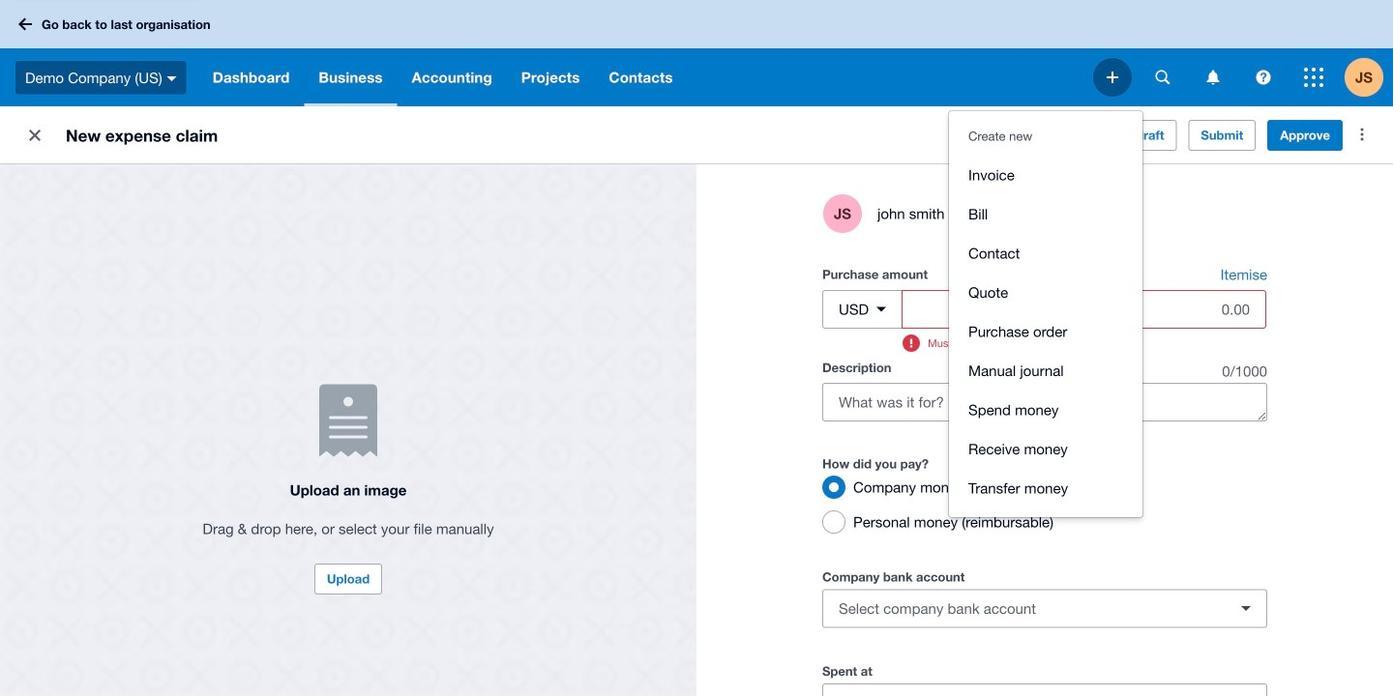 Task type: vqa. For each thing, say whether or not it's contained in the screenshot.
banner
yes



Task type: describe. For each thing, give the bounding box(es) containing it.
see more options image
[[1343, 115, 1381, 154]]

create new group
[[949, 146, 1143, 518]]

0.00 field
[[903, 291, 1265, 328]]

What was it for? text field
[[823, 384, 1266, 421]]

1 horizontal spatial svg image
[[1207, 70, 1219, 85]]



Task type: locate. For each thing, give the bounding box(es) containing it.
status
[[903, 329, 1267, 352]]

0 horizontal spatial svg image
[[18, 18, 32, 30]]

2 horizontal spatial svg image
[[1256, 70, 1271, 85]]

option group
[[815, 468, 1267, 542]]

banner
[[0, 0, 1393, 518]]

close image
[[15, 116, 54, 155]]

svg image
[[1304, 68, 1323, 87], [1156, 70, 1170, 85], [1107, 72, 1118, 83], [167, 76, 177, 81]]

list box
[[949, 111, 1143, 518]]

svg image
[[18, 18, 32, 30], [1207, 70, 1219, 85], [1256, 70, 1271, 85]]

None field
[[822, 659, 1267, 697]]



